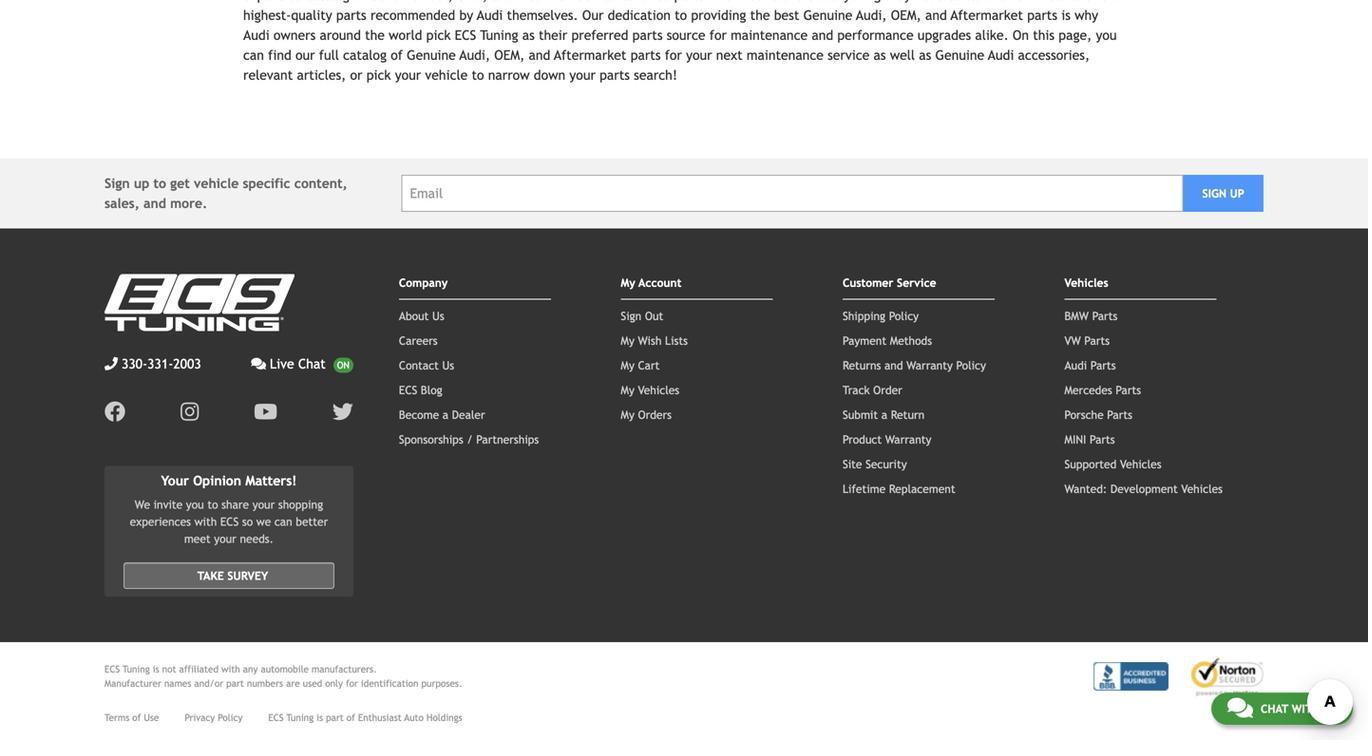 Task type: describe. For each thing, give the bounding box(es) containing it.
vw parts
[[1065, 334, 1110, 347]]

contact
[[399, 359, 439, 372]]

lifetime
[[843, 482, 886, 495]]

tuning for part
[[287, 712, 314, 723]]

wanted:
[[1065, 482, 1107, 495]]

porsche parts link
[[1065, 408, 1133, 421]]

audi parts
[[1065, 359, 1116, 372]]

sales,
[[105, 196, 140, 211]]

any
[[243, 664, 258, 675]]

about
[[399, 309, 429, 322]]

my for my account
[[621, 276, 636, 289]]

become a dealer link
[[399, 408, 485, 421]]

bmw parts link
[[1065, 309, 1118, 322]]

my vehicles link
[[621, 383, 680, 397]]

you
[[186, 498, 204, 511]]

my for my cart
[[621, 359, 635, 372]]

share
[[222, 498, 249, 511]]

with inside we invite you to share your shopping experiences with ecs so we can better meet your needs.
[[194, 515, 217, 528]]

terms of use
[[105, 712, 159, 723]]

ecs inside we invite you to share your shopping experiences with ecs so we can better meet your needs.
[[220, 515, 239, 528]]

returns and warranty policy link
[[843, 359, 986, 372]]

us for contact us
[[442, 359, 454, 372]]

security
[[866, 457, 907, 471]]

vehicles up 'wanted: development vehicles'
[[1120, 457, 1162, 471]]

submit a return
[[843, 408, 925, 421]]

submit
[[843, 408, 878, 421]]

development
[[1111, 482, 1178, 495]]

affiliated
[[179, 664, 219, 675]]

my cart link
[[621, 359, 660, 372]]

opinion
[[193, 473, 241, 488]]

track order link
[[843, 383, 903, 397]]

can
[[275, 515, 292, 528]]

of inside terms of use link
[[132, 712, 141, 723]]

policy for shipping policy
[[889, 309, 919, 322]]

supported
[[1065, 457, 1117, 471]]

privacy policy link
[[185, 711, 243, 725]]

my account
[[621, 276, 682, 289]]

to inside we invite you to share your shopping experiences with ecs so we can better meet your needs.
[[208, 498, 218, 511]]

comments image for live
[[251, 357, 266, 370]]

vw parts link
[[1065, 334, 1110, 347]]

terms of use link
[[105, 711, 159, 725]]

a for submit
[[882, 408, 888, 421]]

out
[[645, 309, 664, 322]]

1 vertical spatial chat
[[1261, 702, 1289, 716]]

2 of from the left
[[347, 712, 355, 723]]

shopping
[[278, 498, 323, 511]]

payment methods
[[843, 334, 932, 347]]

submit a return link
[[843, 408, 925, 421]]

customer service
[[843, 276, 937, 289]]

dealer
[[452, 408, 485, 421]]

for
[[346, 678, 358, 689]]

330-331-2003
[[122, 356, 201, 371]]

shipping
[[843, 309, 886, 322]]

replacement
[[889, 482, 956, 495]]

returns and warranty policy
[[843, 359, 986, 372]]

chat with us
[[1261, 702, 1337, 716]]

supported vehicles
[[1065, 457, 1162, 471]]

matters!
[[245, 473, 297, 488]]

return
[[891, 408, 925, 421]]

tuning for not
[[123, 664, 150, 675]]

up for sign up
[[1230, 187, 1245, 200]]

meet
[[184, 532, 211, 546]]

vehicles right development on the bottom right of page
[[1182, 482, 1223, 495]]

2 horizontal spatial with
[[1292, 702, 1320, 716]]

experiences
[[130, 515, 191, 528]]

330-331-2003 link
[[105, 354, 201, 374]]

twitter logo image
[[333, 401, 353, 422]]

used
[[303, 678, 322, 689]]

shipping policy
[[843, 309, 919, 322]]

sign up button
[[1184, 175, 1264, 212]]

service
[[897, 276, 937, 289]]

sponsorships / partnerships
[[399, 433, 539, 446]]

ecs tuning is not affiliated with any automobile manufacturers. manufacturer names and/or part numbers are used only for identification purposes.
[[105, 664, 462, 689]]

chat with us link
[[1212, 693, 1353, 725]]

identification
[[361, 678, 419, 689]]

enthusiast auto holdings link
[[358, 711, 463, 725]]

parts for vw parts
[[1085, 334, 1110, 347]]

holdings
[[427, 712, 463, 723]]

ecs tuning is part of enthusiast auto holdings
[[268, 712, 463, 723]]

1 vertical spatial your
[[214, 532, 237, 546]]

my orders link
[[621, 408, 672, 421]]

ecs tuning image
[[105, 274, 295, 331]]

audi
[[1065, 359, 1087, 372]]

take survey link
[[124, 563, 334, 589]]

payment
[[843, 334, 887, 347]]

account
[[639, 276, 682, 289]]

us for about us
[[432, 309, 444, 322]]

ecs blog link
[[399, 383, 443, 397]]

better
[[296, 515, 328, 528]]

my for my orders
[[621, 408, 635, 421]]

comments image for chat
[[1228, 697, 1253, 719]]

customer
[[843, 276, 894, 289]]

we
[[256, 515, 271, 528]]

sponsorships
[[399, 433, 464, 446]]

parts for porsche parts
[[1107, 408, 1133, 421]]

mini
[[1065, 433, 1087, 446]]

bmw
[[1065, 309, 1089, 322]]

wanted: development vehicles
[[1065, 482, 1223, 495]]



Task type: locate. For each thing, give the bounding box(es) containing it.
get
[[170, 176, 190, 191]]

2 vertical spatial us
[[1324, 702, 1337, 716]]

parts down porsche parts link
[[1090, 433, 1115, 446]]

and inside sign up to get vehicle specific content, sales, and more.
[[144, 196, 166, 211]]

specific
[[243, 176, 290, 191]]

automobile
[[261, 664, 309, 675]]

parts up porsche parts link
[[1116, 383, 1142, 397]]

is for part
[[317, 712, 323, 723]]

1 horizontal spatial tuning
[[287, 712, 314, 723]]

with
[[194, 515, 217, 528], [221, 664, 240, 675], [1292, 702, 1320, 716]]

porsche
[[1065, 408, 1104, 421]]

1 horizontal spatial is
[[317, 712, 323, 723]]

1 of from the left
[[132, 712, 141, 723]]

vehicles
[[1065, 276, 1109, 289], [638, 383, 680, 397], [1120, 457, 1162, 471], [1182, 482, 1223, 495]]

2003
[[173, 356, 201, 371]]

1 my from the top
[[621, 276, 636, 289]]

tuning
[[123, 664, 150, 675], [287, 712, 314, 723]]

survey
[[227, 569, 268, 583]]

mercedes
[[1065, 383, 1113, 397]]

0 horizontal spatial and
[[144, 196, 166, 211]]

my left orders at the left
[[621, 408, 635, 421]]

we invite you to share your shopping experiences with ecs so we can better meet your needs.
[[130, 498, 328, 546]]

comments image left chat with us
[[1228, 697, 1253, 719]]

parts for bmw parts
[[1093, 309, 1118, 322]]

contact us
[[399, 359, 454, 372]]

1 horizontal spatial chat
[[1261, 702, 1289, 716]]

1 vertical spatial and
[[885, 359, 903, 372]]

1 horizontal spatial part
[[326, 712, 344, 723]]

1 vertical spatial warranty
[[886, 433, 932, 446]]

part down "only"
[[326, 712, 344, 723]]

we
[[135, 498, 150, 511]]

0 vertical spatial your
[[253, 498, 275, 511]]

2 vertical spatial policy
[[218, 712, 243, 723]]

0 vertical spatial part
[[226, 678, 244, 689]]

more.
[[170, 196, 207, 211]]

warranty down methods
[[907, 359, 953, 372]]

comments image left live on the left of page
[[251, 357, 266, 370]]

0 vertical spatial to
[[153, 176, 166, 191]]

company
[[399, 276, 448, 289]]

up inside sign up to get vehicle specific content, sales, and more.
[[134, 176, 149, 191]]

sponsorships / partnerships link
[[399, 433, 539, 446]]

parts up mercedes parts
[[1091, 359, 1116, 372]]

ecs down numbers
[[268, 712, 284, 723]]

of left enthusiast
[[347, 712, 355, 723]]

with inside ecs tuning is not affiliated with any automobile manufacturers. manufacturer names and/or part numbers are used only for identification purposes.
[[221, 664, 240, 675]]

0 horizontal spatial up
[[134, 176, 149, 191]]

sign inside sign up to get vehicle specific content, sales, and more.
[[105, 176, 130, 191]]

parts down mercedes parts
[[1107, 408, 1133, 421]]

track order
[[843, 383, 903, 397]]

parts right vw
[[1085, 334, 1110, 347]]

parts for mercedes parts
[[1116, 383, 1142, 397]]

become
[[399, 408, 439, 421]]

tuning up the manufacturer
[[123, 664, 150, 675]]

careers link
[[399, 334, 438, 347]]

so
[[242, 515, 253, 528]]

part inside ecs tuning is not affiliated with any automobile manufacturers. manufacturer names and/or part numbers are used only for identification purposes.
[[226, 678, 244, 689]]

my for my wish lists
[[621, 334, 635, 347]]

ecs for ecs tuning is not affiliated with any automobile manufacturers. manufacturer names and/or part numbers are used only for identification purposes.
[[105, 664, 120, 675]]

auto
[[404, 712, 424, 723]]

0 vertical spatial and
[[144, 196, 166, 211]]

site security
[[843, 457, 907, 471]]

to inside sign up to get vehicle specific content, sales, and more.
[[153, 176, 166, 191]]

0 vertical spatial policy
[[889, 309, 919, 322]]

my down the my cart
[[621, 383, 635, 397]]

porsche parts
[[1065, 408, 1133, 421]]

Email email field
[[402, 175, 1184, 212]]

2 a from the left
[[882, 408, 888, 421]]

sign inside button
[[1203, 187, 1227, 200]]

content,
[[294, 176, 348, 191]]

live chat
[[270, 356, 326, 371]]

0 horizontal spatial chat
[[298, 356, 326, 371]]

1 horizontal spatial with
[[221, 664, 240, 675]]

a for become
[[443, 408, 449, 421]]

parts right bmw
[[1093, 309, 1118, 322]]

wish
[[638, 334, 662, 347]]

0 horizontal spatial your
[[214, 532, 237, 546]]

330-
[[122, 356, 147, 371]]

vehicles up bmw parts link
[[1065, 276, 1109, 289]]

is inside ecs tuning is not affiliated with any automobile manufacturers. manufacturer names and/or part numbers are used only for identification purposes.
[[153, 664, 159, 675]]

0 vertical spatial chat
[[298, 356, 326, 371]]

use
[[144, 712, 159, 723]]

names
[[164, 678, 191, 689]]

my left the account
[[621, 276, 636, 289]]

only
[[325, 678, 343, 689]]

1 horizontal spatial comments image
[[1228, 697, 1253, 719]]

part down "any"
[[226, 678, 244, 689]]

tuning inside ecs tuning is not affiliated with any automobile manufacturers. manufacturer names and/or part numbers are used only for identification purposes.
[[123, 664, 150, 675]]

is for not
[[153, 664, 159, 675]]

my left 'wish' at the top left of page
[[621, 334, 635, 347]]

ecs for ecs blog
[[399, 383, 418, 397]]

a left dealer
[[443, 408, 449, 421]]

1 vertical spatial with
[[221, 664, 240, 675]]

sign up to get vehicle specific content, sales, and more.
[[105, 176, 348, 211]]

1 horizontal spatial policy
[[889, 309, 919, 322]]

mini parts link
[[1065, 433, 1115, 446]]

ecs inside ecs tuning is not affiliated with any automobile manufacturers. manufacturer names and/or part numbers are used only for identification purposes.
[[105, 664, 120, 675]]

comments image
[[251, 357, 266, 370], [1228, 697, 1253, 719]]

audi parts link
[[1065, 359, 1116, 372]]

ecs for ecs tuning is part of enthusiast auto holdings
[[268, 712, 284, 723]]

1 horizontal spatial up
[[1230, 187, 1245, 200]]

parts for mini parts
[[1090, 433, 1115, 446]]

2 my from the top
[[621, 334, 635, 347]]

0 horizontal spatial sign
[[105, 176, 130, 191]]

site
[[843, 457, 862, 471]]

0 horizontal spatial to
[[153, 176, 166, 191]]

contact us link
[[399, 359, 454, 372]]

0 horizontal spatial a
[[443, 408, 449, 421]]

vehicles up orders at the left
[[638, 383, 680, 397]]

tuning down are
[[287, 712, 314, 723]]

1 vertical spatial us
[[442, 359, 454, 372]]

0 horizontal spatial with
[[194, 515, 217, 528]]

my wish lists link
[[621, 334, 688, 347]]

0 horizontal spatial of
[[132, 712, 141, 723]]

0 vertical spatial is
[[153, 664, 159, 675]]

2 vertical spatial with
[[1292, 702, 1320, 716]]

1 a from the left
[[443, 408, 449, 421]]

1 vertical spatial is
[[317, 712, 323, 723]]

is left "not"
[[153, 664, 159, 675]]

of left use
[[132, 712, 141, 723]]

to left get
[[153, 176, 166, 191]]

privacy policy
[[185, 712, 243, 723]]

about us link
[[399, 309, 444, 322]]

0 horizontal spatial comments image
[[251, 357, 266, 370]]

vw
[[1065, 334, 1081, 347]]

1 horizontal spatial and
[[885, 359, 903, 372]]

my left cart
[[621, 359, 635, 372]]

your
[[161, 473, 189, 488]]

ecs
[[399, 383, 418, 397], [220, 515, 239, 528], [105, 664, 120, 675], [268, 712, 284, 723]]

sign for sign up
[[1203, 187, 1227, 200]]

part
[[226, 678, 244, 689], [326, 712, 344, 723]]

sign out link
[[621, 309, 664, 322]]

policy
[[889, 309, 919, 322], [957, 359, 986, 372], [218, 712, 243, 723]]

sign out
[[621, 309, 664, 322]]

take survey button
[[124, 563, 334, 589]]

0 horizontal spatial part
[[226, 678, 244, 689]]

supported vehicles link
[[1065, 457, 1162, 471]]

needs.
[[240, 532, 274, 546]]

your right "meet"
[[214, 532, 237, 546]]

0 vertical spatial warranty
[[907, 359, 953, 372]]

live
[[270, 356, 294, 371]]

ecs left so
[[220, 515, 239, 528]]

0 vertical spatial us
[[432, 309, 444, 322]]

is down used
[[317, 712, 323, 723]]

1 horizontal spatial sign
[[621, 309, 642, 322]]

1 vertical spatial comments image
[[1228, 697, 1253, 719]]

wanted: development vehicles link
[[1065, 482, 1223, 495]]

track
[[843, 383, 870, 397]]

my for my vehicles
[[621, 383, 635, 397]]

0 vertical spatial comments image
[[251, 357, 266, 370]]

us
[[432, 309, 444, 322], [442, 359, 454, 372], [1324, 702, 1337, 716]]

up for sign up to get vehicle specific content, sales, and more.
[[134, 176, 149, 191]]

1 horizontal spatial of
[[347, 712, 355, 723]]

ecs left 'blog'
[[399, 383, 418, 397]]

product
[[843, 433, 882, 446]]

and right sales,
[[144, 196, 166, 211]]

take survey
[[197, 569, 268, 583]]

1 horizontal spatial your
[[253, 498, 275, 511]]

chat
[[298, 356, 326, 371], [1261, 702, 1289, 716]]

numbers
[[247, 678, 283, 689]]

sign for sign out
[[621, 309, 642, 322]]

mercedes parts link
[[1065, 383, 1142, 397]]

youtube logo image
[[254, 401, 277, 422]]

0 horizontal spatial tuning
[[123, 664, 150, 675]]

4 my from the top
[[621, 383, 635, 397]]

3 my from the top
[[621, 359, 635, 372]]

phone image
[[105, 357, 118, 370]]

0 vertical spatial with
[[194, 515, 217, 528]]

cart
[[638, 359, 660, 372]]

2 horizontal spatial policy
[[957, 359, 986, 372]]

facebook logo image
[[105, 401, 125, 422]]

instagram logo image
[[181, 401, 199, 422]]

policy for privacy policy
[[218, 712, 243, 723]]

mini parts
[[1065, 433, 1115, 446]]

to right you
[[208, 498, 218, 511]]

policy inside privacy policy link
[[218, 712, 243, 723]]

warranty down return
[[886, 433, 932, 446]]

enthusiast
[[358, 712, 402, 723]]

sign for sign up to get vehicle specific content, sales, and more.
[[105, 176, 130, 191]]

1 vertical spatial to
[[208, 498, 218, 511]]

of
[[132, 712, 141, 723], [347, 712, 355, 723]]

comments image inside chat with us link
[[1228, 697, 1253, 719]]

2 horizontal spatial sign
[[1203, 187, 1227, 200]]

my wish lists
[[621, 334, 688, 347]]

ecs up the manufacturer
[[105, 664, 120, 675]]

my cart
[[621, 359, 660, 372]]

my vehicles
[[621, 383, 680, 397]]

sign
[[105, 176, 130, 191], [1203, 187, 1227, 200], [621, 309, 642, 322]]

1 horizontal spatial to
[[208, 498, 218, 511]]

mercedes parts
[[1065, 383, 1142, 397]]

product warranty link
[[843, 433, 932, 446]]

a left return
[[882, 408, 888, 421]]

1 horizontal spatial a
[[882, 408, 888, 421]]

0 horizontal spatial is
[[153, 664, 159, 675]]

up inside sign up button
[[1230, 187, 1245, 200]]

not
[[162, 664, 176, 675]]

ecs blog
[[399, 383, 443, 397]]

0 vertical spatial tuning
[[123, 664, 150, 675]]

a
[[443, 408, 449, 421], [882, 408, 888, 421]]

order
[[874, 383, 903, 397]]

5 my from the top
[[621, 408, 635, 421]]

to
[[153, 176, 166, 191], [208, 498, 218, 511]]

0 horizontal spatial policy
[[218, 712, 243, 723]]

manufacturer
[[105, 678, 161, 689]]

comments image inside live chat link
[[251, 357, 266, 370]]

1 vertical spatial part
[[326, 712, 344, 723]]

and up order
[[885, 359, 903, 372]]

your up we
[[253, 498, 275, 511]]

parts for audi parts
[[1091, 359, 1116, 372]]

1 vertical spatial tuning
[[287, 712, 314, 723]]

1 vertical spatial policy
[[957, 359, 986, 372]]



Task type: vqa. For each thing, say whether or not it's contained in the screenshot.
'policy' to the middle
yes



